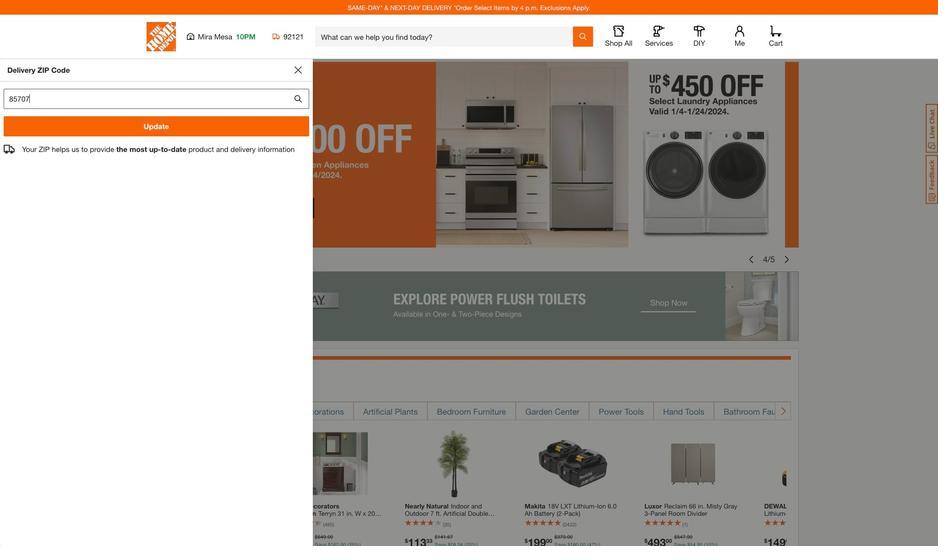 Task type: describe. For each thing, give the bounding box(es) containing it.
next arrow image
[[780, 407, 787, 416]]

Enter ZIP Code telephone field
[[4, 89, 293, 109]]

What can we help you find today? search field
[[321, 27, 573, 46]]

the home depot logo image
[[147, 22, 176, 51]]

indoor and outdoor 7 ft. artificial double robellini palm tree uv resistant image
[[419, 430, 488, 499]]

drawer close image
[[295, 66, 302, 74]]

1 / 15 image
[[165, 521, 197, 527]]

terryn 31 in. w x 20 in. d x 35 in. h single sink freestanding bath vanity in cherry with beige granite top image
[[299, 430, 368, 499]]

1 / 15 group
[[165, 521, 202, 527]]

20v max xr premium lithium-ion 5.0ah battery pack (2 pack) image
[[779, 430, 848, 499]]

18v lxt lithium-ion 6.0 ah battery (2-pack) image
[[539, 430, 608, 499]]



Task type: vqa. For each thing, say whether or not it's contained in the screenshot.
Tripar International, Inc IMAGE
no



Task type: locate. For each thing, give the bounding box(es) containing it.
next slide image
[[784, 256, 791, 263]]

fpo image
[[173, 61, 833, 248]]

reclaim 66 in. misty gray 3-panel room divider image
[[659, 430, 728, 499]]

feedback link image
[[926, 155, 939, 204]]

previous slide image
[[748, 256, 755, 263]]



